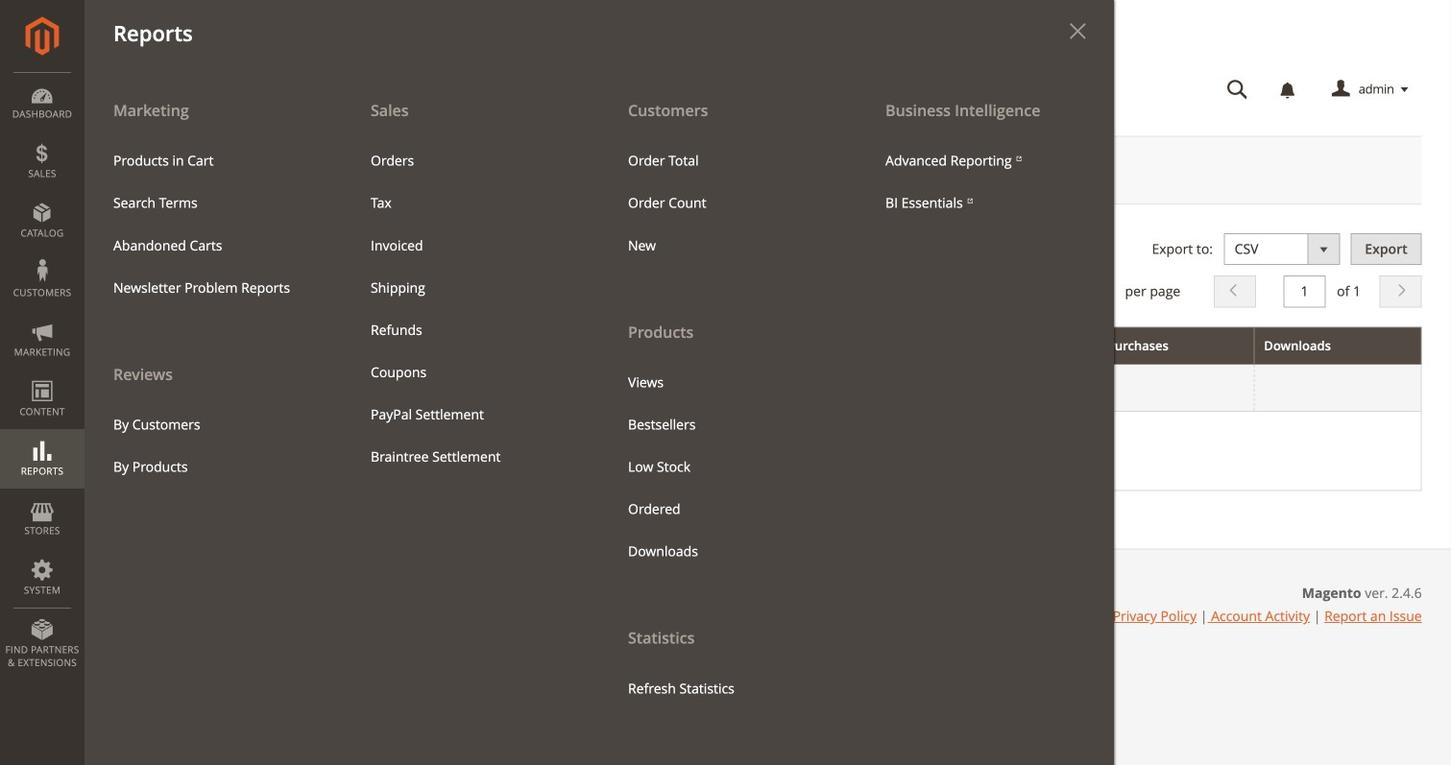 Task type: locate. For each thing, give the bounding box(es) containing it.
menu bar
[[0, 0, 1115, 766]]

menu
[[85, 88, 1115, 766], [85, 88, 342, 489], [600, 88, 857, 711], [99, 140, 328, 309], [356, 140, 585, 478], [614, 140, 843, 267], [871, 140, 1100, 225], [614, 362, 843, 573], [99, 404, 328, 489]]

None text field
[[1284, 276, 1326, 308], [124, 375, 431, 402], [452, 375, 760, 402], [1284, 276, 1326, 308], [124, 375, 431, 402], [452, 375, 760, 402]]

magento admin panel image
[[25, 16, 59, 56]]

None text field
[[780, 375, 1088, 402]]



